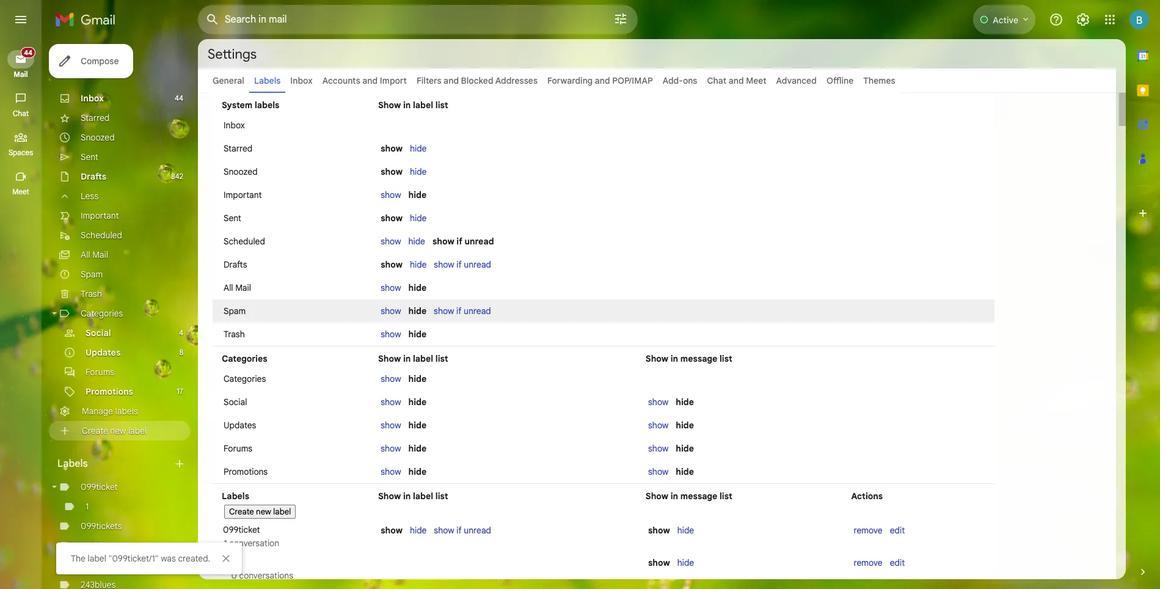 Task type: locate. For each thing, give the bounding box(es) containing it.
show in message list for labels
[[646, 491, 733, 502]]

0 horizontal spatial meet
[[12, 187, 29, 196]]

trash
[[81, 288, 102, 299], [224, 329, 245, 340]]

show in label list for categories
[[378, 353, 448, 364]]

actions
[[852, 491, 883, 502]]

1 remove link from the top
[[854, 525, 883, 536]]

0 vertical spatial mail
[[14, 70, 28, 79]]

new up 099ticket 1 conversation
[[256, 507, 271, 517]]

starred down system
[[224, 143, 253, 154]]

and right ons
[[729, 75, 744, 86]]

all
[[81, 249, 90, 260], [224, 282, 233, 293]]

1 and from the left
[[363, 75, 378, 86]]

1 vertical spatial inbox link
[[81, 93, 104, 104]]

and for forwarding
[[595, 75, 610, 86]]

1
[[86, 501, 89, 512], [224, 538, 227, 549]]

0 vertical spatial labels
[[254, 75, 281, 86]]

1 vertical spatial labels
[[57, 458, 88, 470]]

1 vertical spatial new
[[256, 507, 271, 517]]

show if unread
[[433, 236, 494, 247], [434, 259, 491, 270], [434, 306, 491, 317], [434, 525, 491, 536]]

234blues
[[81, 540, 116, 551]]

system labels
[[222, 100, 280, 111]]

0 horizontal spatial important
[[81, 210, 119, 221]]

1 vertical spatial edit link
[[890, 557, 905, 568]]

1 horizontal spatial mail
[[92, 249, 108, 260]]

labels up create new label link
[[115, 406, 138, 417]]

0 vertical spatial 1
[[86, 501, 89, 512]]

search in mail image
[[202, 9, 224, 31]]

labels link
[[254, 75, 281, 86]]

099ticket up the "1" link
[[81, 482, 118, 493]]

labels for manage labels
[[115, 406, 138, 417]]

remove link for 0 conversations
[[854, 557, 883, 568]]

chat and meet link
[[707, 75, 767, 86]]

labels down labels link
[[255, 100, 280, 111]]

1 vertical spatial inbox
[[81, 93, 104, 104]]

1 show in message list from the top
[[646, 353, 733, 364]]

1 horizontal spatial 1
[[224, 538, 227, 549]]

1 horizontal spatial important
[[224, 189, 262, 200]]

"099ticket/1"
[[109, 553, 159, 564]]

1 horizontal spatial drafts
[[224, 259, 247, 270]]

2 edit link from the top
[[890, 557, 905, 568]]

44 inside "link"
[[24, 48, 32, 57]]

0 horizontal spatial sent
[[81, 152, 98, 163]]

2 show if unread link from the top
[[434, 306, 491, 317]]

and left import
[[363, 75, 378, 86]]

promotions up manage labels link
[[86, 386, 133, 397]]

create new label down manage labels link
[[82, 425, 147, 436]]

099ticket
[[81, 482, 118, 493], [223, 524, 260, 535]]

meet
[[746, 75, 767, 86], [12, 187, 29, 196]]

remove link for 1 conversation
[[854, 525, 883, 536]]

in for system labels
[[403, 100, 411, 111]]

inbox link up starred link
[[81, 93, 104, 104]]

0 horizontal spatial labels
[[57, 458, 88, 470]]

2 remove link from the top
[[854, 557, 883, 568]]

meet down spaces heading
[[12, 187, 29, 196]]

show in label list for system labels
[[378, 100, 448, 111]]

labels for system labels
[[255, 100, 280, 111]]

snoozed
[[81, 132, 115, 143], [224, 166, 258, 177]]

1 vertical spatial meet
[[12, 187, 29, 196]]

0 vertical spatial important
[[224, 189, 262, 200]]

1 vertical spatial forums
[[224, 443, 253, 454]]

1 horizontal spatial chat
[[707, 75, 727, 86]]

0 vertical spatial 44
[[24, 48, 32, 57]]

drafts
[[81, 171, 106, 182], [224, 259, 247, 270]]

2 vertical spatial show in label list
[[378, 491, 448, 502]]

1 horizontal spatial all mail
[[224, 282, 251, 293]]

0 horizontal spatial 1
[[86, 501, 89, 512]]

message for categories
[[681, 353, 718, 364]]

1 horizontal spatial all
[[224, 282, 233, 293]]

add-
[[663, 75, 683, 86]]

0 vertical spatial inbox
[[290, 75, 313, 86]]

3 if from the top
[[457, 306, 462, 317]]

1 horizontal spatial meet
[[746, 75, 767, 86]]

list
[[436, 100, 448, 111], [436, 353, 448, 364], [720, 353, 733, 364], [436, 491, 448, 502], [720, 491, 733, 502]]

1 horizontal spatial 44
[[175, 94, 183, 103]]

show link for social
[[381, 397, 401, 408]]

chat
[[707, 75, 727, 86], [13, 109, 29, 118]]

0 vertical spatial new
[[110, 425, 126, 436]]

new inside button
[[256, 507, 271, 517]]

edit link for 0 conversations
[[890, 557, 905, 568]]

updates link
[[86, 347, 121, 358]]

44 link
[[7, 47, 35, 68]]

0 horizontal spatial forums
[[86, 367, 114, 378]]

inbox right labels link
[[290, 75, 313, 86]]

0 vertical spatial remove
[[854, 525, 883, 536]]

meet heading
[[0, 187, 42, 197]]

and left pop/imap
[[595, 75, 610, 86]]

0 vertical spatial message
[[681, 353, 718, 364]]

unread for first show if unread link from the bottom of the page
[[464, 525, 491, 536]]

label
[[413, 100, 433, 111], [413, 353, 433, 364], [128, 425, 147, 436], [413, 491, 433, 502], [273, 507, 291, 517], [88, 553, 106, 564]]

0 vertical spatial inbox link
[[290, 75, 313, 86]]

0 horizontal spatial labels
[[115, 406, 138, 417]]

labels up system labels
[[254, 75, 281, 86]]

0 horizontal spatial all
[[81, 249, 90, 260]]

1 down 099ticket "link" on the bottom
[[86, 501, 89, 512]]

new down manage labels link
[[110, 425, 126, 436]]

forwarding and pop/imap link
[[548, 75, 653, 86]]

2 show in label list from the top
[[378, 353, 448, 364]]

1 horizontal spatial create
[[229, 507, 254, 517]]

inbox up starred link
[[81, 93, 104, 104]]

4
[[179, 328, 183, 337]]

edit link for 1 conversation
[[890, 525, 905, 536]]

3 and from the left
[[595, 75, 610, 86]]

show
[[378, 100, 401, 111], [378, 353, 401, 364], [646, 353, 669, 364], [378, 491, 401, 502], [646, 491, 669, 502]]

social link
[[86, 328, 111, 339]]

1 vertical spatial 099ticket
[[223, 524, 260, 535]]

1 vertical spatial promotions
[[224, 466, 268, 477]]

trash down spam link
[[81, 288, 102, 299]]

1 vertical spatial drafts
[[224, 259, 247, 270]]

show link
[[381, 189, 401, 200], [381, 236, 401, 247], [381, 282, 401, 293], [381, 306, 401, 317], [381, 329, 401, 340], [381, 373, 401, 384], [381, 397, 401, 408], [649, 397, 669, 408], [381, 420, 401, 431], [649, 420, 669, 431], [381, 443, 401, 454], [649, 443, 669, 454], [381, 466, 401, 477], [649, 466, 669, 477]]

message
[[681, 353, 718, 364], [681, 491, 718, 502]]

show in message list
[[646, 353, 733, 364], [646, 491, 733, 502]]

chat and meet
[[707, 75, 767, 86]]

drafts link
[[81, 171, 106, 182]]

create new label
[[82, 425, 147, 436], [229, 507, 291, 517]]

2 vertical spatial categories
[[224, 373, 266, 384]]

1 horizontal spatial create new label
[[229, 507, 291, 517]]

2 horizontal spatial inbox
[[290, 75, 313, 86]]

chat right ons
[[707, 75, 727, 86]]

show in label list
[[378, 100, 448, 111], [378, 353, 448, 364], [378, 491, 448, 502]]

0 vertical spatial show in label list
[[378, 100, 448, 111]]

1 vertical spatial show if unread link
[[434, 306, 491, 317]]

1 edit link from the top
[[890, 525, 905, 536]]

1 vertical spatial message
[[681, 491, 718, 502]]

0 horizontal spatial updates
[[86, 347, 121, 358]]

1 message from the top
[[681, 353, 718, 364]]

1 horizontal spatial scheduled
[[224, 236, 265, 247]]

17
[[177, 387, 183, 396]]

0 vertical spatial chat
[[707, 75, 727, 86]]

1 horizontal spatial 099ticket
[[223, 524, 260, 535]]

1 vertical spatial snoozed
[[224, 166, 258, 177]]

3 show if unread link from the top
[[434, 525, 491, 536]]

0 vertical spatial trash
[[81, 288, 102, 299]]

manage labels link
[[82, 406, 138, 417]]

2 remove from the top
[[854, 557, 883, 568]]

2 vertical spatial show if unread link
[[434, 525, 491, 536]]

1 vertical spatial remove link
[[854, 557, 883, 568]]

edit
[[890, 525, 905, 536], [890, 557, 905, 568]]

trash right 4
[[224, 329, 245, 340]]

show
[[381, 143, 403, 154], [381, 166, 403, 177], [381, 189, 401, 200], [381, 213, 403, 224], [381, 236, 401, 247], [433, 236, 455, 247], [381, 259, 403, 270], [434, 259, 455, 270], [381, 282, 401, 293], [381, 306, 401, 317], [434, 306, 454, 317], [381, 329, 401, 340], [381, 373, 401, 384], [381, 397, 401, 408], [649, 397, 669, 408], [381, 420, 401, 431], [649, 420, 669, 431], [381, 443, 401, 454], [649, 443, 669, 454], [381, 466, 401, 477], [649, 466, 669, 477], [381, 525, 403, 536], [434, 525, 455, 536], [649, 525, 670, 536], [649, 557, 670, 568]]

0 vertical spatial all mail
[[81, 249, 108, 260]]

chat inside heading
[[13, 109, 29, 118]]

spaces heading
[[0, 148, 42, 158]]

1 show in label list from the top
[[378, 100, 448, 111]]

1 horizontal spatial spam
[[224, 306, 246, 317]]

2 show in message list from the top
[[646, 491, 733, 502]]

3 show in label list from the top
[[378, 491, 448, 502]]

labels up 099ticket "link" on the bottom
[[57, 458, 88, 470]]

0 vertical spatial social
[[86, 328, 111, 339]]

0 vertical spatial starred
[[81, 112, 110, 123]]

1 horizontal spatial forums
[[224, 443, 253, 454]]

themes
[[864, 75, 896, 86]]

2 if from the top
[[457, 259, 462, 270]]

099ticket up the 'conversation'
[[223, 524, 260, 535]]

unread
[[465, 236, 494, 247], [464, 259, 491, 270], [464, 306, 491, 317], [464, 525, 491, 536]]

0 horizontal spatial 099ticket
[[81, 482, 118, 493]]

1 vertical spatial create
[[229, 507, 254, 517]]

4 and from the left
[[729, 75, 744, 86]]

remove
[[854, 525, 883, 536], [854, 557, 883, 568]]

1 vertical spatial updates
[[224, 420, 256, 431]]

show if unread link for drafts
[[434, 259, 491, 270]]

new for create new label button
[[256, 507, 271, 517]]

2 edit from the top
[[890, 557, 905, 568]]

1 horizontal spatial snoozed
[[224, 166, 258, 177]]

labels
[[254, 75, 281, 86], [57, 458, 88, 470], [222, 491, 249, 502]]

1 show if unread link from the top
[[434, 259, 491, 270]]

0 horizontal spatial new
[[110, 425, 126, 436]]

scheduled
[[81, 230, 122, 241], [224, 236, 265, 247]]

mail inside heading
[[14, 70, 28, 79]]

44 left system
[[175, 94, 183, 103]]

1 vertical spatial labels
[[115, 406, 138, 417]]

1 vertical spatial all mail
[[224, 282, 251, 293]]

create up 099ticket 1 conversation
[[229, 507, 254, 517]]

0 vertical spatial 099ticket
[[81, 482, 118, 493]]

0 horizontal spatial create new label
[[82, 425, 147, 436]]

0 vertical spatial edit link
[[890, 525, 905, 536]]

1 horizontal spatial inbox
[[224, 120, 245, 131]]

show link for scheduled
[[381, 236, 401, 247]]

hide link
[[410, 143, 427, 154], [410, 166, 427, 177], [410, 213, 427, 224], [409, 236, 425, 247], [410, 259, 427, 270], [410, 525, 427, 536], [678, 525, 694, 536], [678, 557, 694, 568]]

099ticket 1 conversation
[[222, 524, 279, 549]]

spam link
[[81, 269, 103, 280]]

chat down the mail heading
[[13, 109, 29, 118]]

and right 'filters'
[[444, 75, 459, 86]]

show if unread link
[[434, 259, 491, 270], [434, 306, 491, 317], [434, 525, 491, 536]]

labels up create new label button
[[222, 491, 249, 502]]

all mail
[[81, 249, 108, 260], [224, 282, 251, 293]]

1 horizontal spatial new
[[256, 507, 271, 517]]

conversation
[[229, 538, 279, 549]]

meet left advanced
[[746, 75, 767, 86]]

2 and from the left
[[444, 75, 459, 86]]

themes link
[[864, 75, 896, 86]]

create new label up 099ticket 1 conversation
[[229, 507, 291, 517]]

1 vertical spatial 1
[[224, 538, 227, 549]]

1 vertical spatial starred
[[224, 143, 253, 154]]

2 horizontal spatial labels
[[254, 75, 281, 86]]

2 vertical spatial inbox
[[224, 120, 245, 131]]

1 vertical spatial chat
[[13, 109, 29, 118]]

0 vertical spatial promotions
[[86, 386, 133, 397]]

2 message from the top
[[681, 491, 718, 502]]

1 remove from the top
[[854, 525, 883, 536]]

create inside button
[[229, 507, 254, 517]]

2 vertical spatial labels
[[222, 491, 249, 502]]

offline
[[827, 75, 854, 86]]

099tickets
[[81, 521, 122, 532]]

create new label link
[[82, 425, 147, 436]]

inbox down system
[[224, 120, 245, 131]]

new
[[110, 425, 126, 436], [256, 507, 271, 517]]

0 vertical spatial show if unread link
[[434, 259, 491, 270]]

1 horizontal spatial updates
[[224, 420, 256, 431]]

inbox link right labels link
[[290, 75, 313, 86]]

0 vertical spatial categories
[[81, 308, 123, 319]]

099ticket inside 099ticket 1 conversation
[[223, 524, 260, 535]]

navigation
[[0, 39, 43, 589]]

create new label inside button
[[229, 507, 291, 517]]

44
[[24, 48, 32, 57], [175, 94, 183, 103]]

create down manage
[[82, 425, 108, 436]]

1 vertical spatial important
[[81, 210, 119, 221]]

0 horizontal spatial mail
[[14, 70, 28, 79]]

starred up snoozed link
[[81, 112, 110, 123]]

remove link
[[854, 525, 883, 536], [854, 557, 883, 568]]

create for create new label link
[[82, 425, 108, 436]]

categories
[[81, 308, 123, 319], [222, 353, 267, 364], [224, 373, 266, 384]]

list for labels
[[436, 491, 448, 502]]

mail
[[14, 70, 28, 79], [92, 249, 108, 260], [235, 282, 251, 293]]

import
[[380, 75, 407, 86]]

show link for categories
[[381, 373, 401, 384]]

44 up the mail heading
[[24, 48, 32, 57]]

promotions up create new label button
[[224, 466, 268, 477]]

1 left the 'conversation'
[[224, 538, 227, 549]]

1 edit from the top
[[890, 525, 905, 536]]

0 vertical spatial create new label
[[82, 425, 147, 436]]

sent
[[81, 152, 98, 163], [224, 213, 241, 224]]

1 vertical spatial social
[[224, 397, 247, 408]]

mail heading
[[0, 70, 42, 79]]

1 if from the top
[[457, 236, 463, 247]]

list for categories
[[436, 353, 448, 364]]

labels
[[255, 100, 280, 111], [115, 406, 138, 417]]

spam
[[81, 269, 103, 280], [224, 306, 246, 317]]

advanced search options image
[[609, 7, 633, 31]]

remove for 1 conversation
[[854, 525, 883, 536]]

in for categories
[[403, 353, 411, 364]]

unread for show if unread link related to drafts
[[464, 259, 491, 270]]

0 vertical spatial drafts
[[81, 171, 106, 182]]

starred
[[81, 112, 110, 123], [224, 143, 253, 154]]

1 horizontal spatial labels
[[255, 100, 280, 111]]

tab list
[[1126, 39, 1161, 545]]

0 horizontal spatial inbox
[[81, 93, 104, 104]]

chat for chat
[[13, 109, 29, 118]]

inbox link
[[290, 75, 313, 86], [81, 93, 104, 104]]

1 vertical spatial sent
[[224, 213, 241, 224]]

0 vertical spatial create
[[82, 425, 108, 436]]



Task type: vqa. For each thing, say whether or not it's contained in the screenshot.
ADVANCED SEARCH OPTIONS icon
yes



Task type: describe. For each thing, give the bounding box(es) containing it.
Search in mail text field
[[225, 13, 579, 26]]

show in label list for labels
[[378, 491, 448, 502]]

0 vertical spatial meet
[[746, 75, 767, 86]]

1 vertical spatial categories
[[222, 353, 267, 364]]

manage labels
[[82, 406, 138, 417]]

edit for 1 conversation
[[890, 525, 905, 536]]

was
[[161, 553, 176, 564]]

show link for spam
[[381, 306, 401, 317]]

0 vertical spatial updates
[[86, 347, 121, 358]]

forwarding and pop/imap
[[548, 75, 653, 86]]

0 horizontal spatial inbox link
[[81, 93, 104, 104]]

label inside create new label button
[[273, 507, 291, 517]]

forwarding
[[548, 75, 593, 86]]

show in message list for categories
[[646, 353, 733, 364]]

sent link
[[81, 152, 98, 163]]

0 horizontal spatial scheduled
[[81, 230, 122, 241]]

show link for all mail
[[381, 282, 401, 293]]

accounts and import
[[323, 75, 407, 86]]

labels for labels link
[[254, 75, 281, 86]]

2 horizontal spatial mail
[[235, 282, 251, 293]]

main menu image
[[13, 12, 28, 27]]

show link for forums
[[381, 443, 401, 454]]

0 horizontal spatial promotions
[[86, 386, 133, 397]]

0 vertical spatial sent
[[81, 152, 98, 163]]

snoozed link
[[81, 132, 115, 143]]

1 vertical spatial spam
[[224, 306, 246, 317]]

0 vertical spatial forums
[[86, 367, 114, 378]]

0 horizontal spatial all mail
[[81, 249, 108, 260]]

ons
[[683, 75, 698, 86]]

settings
[[208, 46, 257, 62]]

offline link
[[827, 75, 854, 86]]

show link for important
[[381, 189, 401, 200]]

in for labels
[[403, 491, 411, 502]]

support image
[[1049, 12, 1064, 27]]

8
[[179, 348, 183, 357]]

advanced
[[777, 75, 817, 86]]

1 horizontal spatial labels
[[222, 491, 249, 502]]

advanced link
[[777, 75, 817, 86]]

created.
[[178, 553, 210, 564]]

1 vertical spatial mail
[[92, 249, 108, 260]]

and for accounts
[[363, 75, 378, 86]]

gmail image
[[55, 7, 122, 32]]

099ticket for 099ticket
[[81, 482, 118, 493]]

and for filters
[[444, 75, 459, 86]]

0 horizontal spatial drafts
[[81, 171, 106, 182]]

create new label button
[[224, 505, 296, 519]]

099tickets link
[[81, 521, 122, 532]]

message for labels
[[681, 491, 718, 502]]

compose
[[81, 56, 119, 67]]

4 if from the top
[[457, 525, 462, 536]]

all mail link
[[81, 249, 108, 260]]

1 horizontal spatial sent
[[224, 213, 241, 224]]

filters
[[417, 75, 442, 86]]

less button
[[49, 186, 191, 206]]

conversations
[[239, 570, 293, 581]]

0 conversations
[[229, 570, 293, 581]]

general link
[[213, 75, 244, 86]]

842
[[171, 172, 183, 181]]

labels for labels heading
[[57, 458, 88, 470]]

chat for chat and meet
[[707, 75, 727, 86]]

and for chat
[[729, 75, 744, 86]]

new for create new label link
[[110, 425, 126, 436]]

1 horizontal spatial inbox link
[[290, 75, 313, 86]]

show link for updates
[[381, 420, 401, 431]]

create new label for create new label link
[[82, 425, 147, 436]]

blocked
[[461, 75, 494, 86]]

234bluess
[[81, 560, 120, 571]]

pop/imap
[[613, 75, 653, 86]]

0 horizontal spatial starred
[[81, 112, 110, 123]]

less
[[81, 191, 99, 202]]

meet inside heading
[[12, 187, 29, 196]]

scheduled link
[[81, 230, 122, 241]]

accounts
[[323, 75, 360, 86]]

1 inside 099ticket 1 conversation
[[224, 538, 227, 549]]

edit for 0 conversations
[[890, 557, 905, 568]]

chat heading
[[0, 109, 42, 119]]

the label "099ticket/1" was created. alert
[[20, 28, 1141, 575]]

create new label for create new label button
[[229, 507, 291, 517]]

234blues link
[[81, 540, 116, 551]]

0 horizontal spatial social
[[86, 328, 111, 339]]

0 horizontal spatial trash
[[81, 288, 102, 299]]

099ticket link
[[81, 482, 118, 493]]

unread for spam's show if unread link
[[464, 306, 491, 317]]

show for labels
[[378, 491, 401, 502]]

1 horizontal spatial trash
[[224, 329, 245, 340]]

show link for promotions
[[381, 466, 401, 477]]

list for system labels
[[436, 100, 448, 111]]

compose button
[[49, 44, 134, 78]]

addresses
[[496, 75, 538, 86]]

accounts and import link
[[323, 75, 407, 86]]

1 horizontal spatial promotions
[[224, 466, 268, 477]]

navigation containing mail
[[0, 39, 43, 589]]

create for create new label button
[[229, 507, 254, 517]]

labels heading
[[57, 458, 174, 470]]

filters and blocked addresses
[[417, 75, 538, 86]]

0 vertical spatial all
[[81, 249, 90, 260]]

remove for 0 conversations
[[854, 557, 883, 568]]

show for categories
[[378, 353, 401, 364]]

the
[[71, 553, 86, 564]]

important link
[[81, 210, 119, 221]]

0
[[231, 570, 237, 581]]

234bluess link
[[81, 560, 120, 571]]

0 vertical spatial snoozed
[[81, 132, 115, 143]]

system
[[222, 100, 253, 111]]

starred link
[[81, 112, 110, 123]]

settings image
[[1076, 12, 1091, 27]]

the label "099ticket/1" was created.
[[71, 553, 210, 564]]

add-ons
[[663, 75, 698, 86]]

099ticket for 099ticket 1 conversation
[[223, 524, 260, 535]]

general
[[213, 75, 244, 86]]

promotions link
[[86, 386, 133, 397]]

0 vertical spatial spam
[[81, 269, 103, 280]]

show if unread link for spam
[[434, 306, 491, 317]]

1 link
[[86, 501, 89, 512]]

trash link
[[81, 288, 102, 299]]

1 horizontal spatial social
[[224, 397, 247, 408]]

add-ons link
[[663, 75, 698, 86]]

show for system labels
[[378, 100, 401, 111]]

categories link
[[81, 308, 123, 319]]

spaces
[[8, 148, 33, 157]]

manage
[[82, 406, 113, 417]]

show link for trash
[[381, 329, 401, 340]]

filters and blocked addresses link
[[417, 75, 538, 86]]

label inside alert
[[88, 553, 106, 564]]

Search in mail search field
[[198, 5, 638, 34]]

forums link
[[86, 367, 114, 378]]



